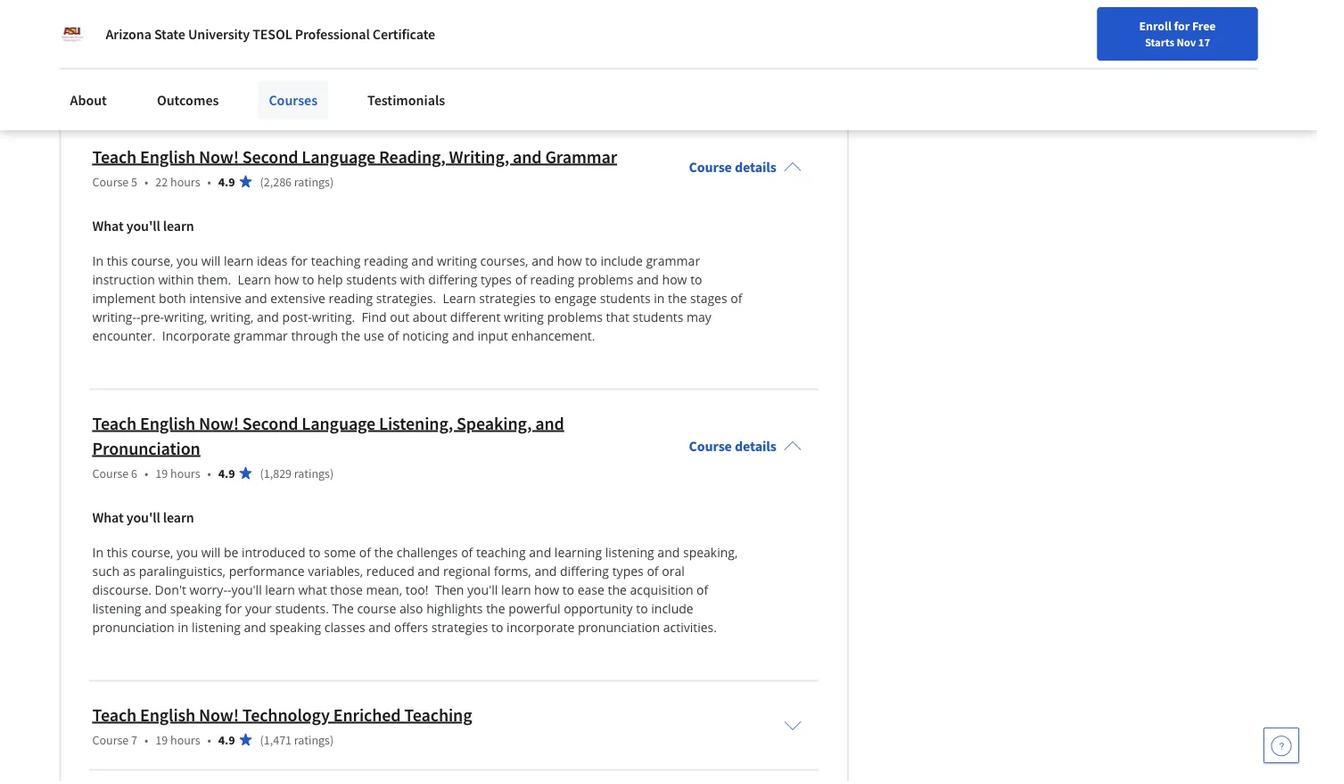 Task type: vqa. For each thing, say whether or not it's contained in the screenshot.
the CV
no



Task type: locate. For each thing, give the bounding box(es) containing it.
writing left courses,
[[437, 253, 477, 270]]

•
[[145, 174, 148, 190], [207, 174, 211, 190], [145, 466, 148, 482], [207, 466, 211, 482], [145, 733, 148, 749], [207, 733, 211, 749]]

1 vertical spatial 4.9
[[218, 466, 235, 482]]

19 right the "7"
[[156, 733, 168, 749]]

2 horizontal spatial listening
[[606, 544, 655, 561]]

4.9 left 1,829
[[218, 466, 235, 482]]

( 1,471 ratings )
[[260, 733, 334, 749]]

learn
[[163, 218, 194, 236], [224, 253, 254, 270], [163, 510, 194, 527], [265, 582, 295, 599], [501, 582, 531, 599]]

0 horizontal spatial differing
[[429, 271, 478, 288]]

to left ease
[[563, 582, 575, 599]]

1 horizontal spatial types
[[613, 563, 644, 580]]

of left oral
[[647, 563, 659, 580]]

1 vertical spatial course,
[[131, 544, 173, 561]]

students right that
[[633, 309, 684, 326]]

in this course, you will learn ideas for teaching reading and writing courses, and how to include grammar instruction within them.  learn how to help students with differing types of reading problems and how to implement both intensive and extensive reading strategies.  learn strategies to engage students in the stages of writing--pre-writing, writing, and post-writing.  find out about different writing problems that students may encounter.  incorporate grammar through the use of noticing and input enhancement.
[[92, 253, 746, 345]]

second inside 'teach english now! second language listening, speaking, and pronunciation'
[[242, 413, 298, 435]]

1 vertical spatial what you'll learn
[[92, 510, 194, 527]]

teaching down schedule
[[239, 79, 290, 97]]

arizona state university image
[[59, 21, 84, 46]]

2 19 from the top
[[156, 733, 168, 749]]

in for teach english now! second language reading, writing, and grammar
[[92, 253, 103, 270]]

english inside 'teach english now! second language listening, speaking, and pronunciation'
[[140, 413, 196, 435]]

grammar down post- at the left top of the page
[[234, 328, 288, 345]]

teach up 5
[[92, 146, 137, 168]]

1 vertical spatial listening
[[92, 601, 141, 618]]

english up 22
[[140, 146, 196, 168]]

problems down engage
[[547, 309, 603, 326]]

0 vertical spatial you
[[177, 253, 198, 270]]

courses link
[[258, 80, 328, 120]]

2 vertical spatial ratings
[[294, 733, 330, 749]]

2 ratings from the top
[[294, 466, 330, 482]]

teach
[[92, 146, 137, 168], [92, 413, 137, 435], [92, 705, 137, 727]]

teaching inside "in this course, you will be introduced to some of the challenges of teaching and learning listening and speaking, such as paralinguistics, performance variables, reduced and regional forms, and differing types of oral discourse. don't worry--you'll learn what those mean, too!  then you'll learn how to ease the acquisition of listening and speaking for your students. the course also highlights the powerful opportunity to include pronunciation in listening and speaking classes and offers strategies to incorporate pronunciation activities."
[[476, 544, 526, 561]]

teaching inside in this course, you will learn ideas for teaching reading and writing courses, and how to include grammar instruction within them.  learn how to help students with differing types of reading problems and how to implement both intensive and extensive reading strategies.  learn strategies to engage students in the stages of writing--pre-writing, writing, and post-writing.  find out about different writing problems that students may encounter.  incorporate grammar through the use of noticing and input enhancement.
[[311, 253, 361, 270]]

2 course, from the top
[[131, 544, 173, 561]]

grammar up stages
[[646, 253, 700, 270]]

pronunciation down discourse.
[[92, 619, 174, 636]]

this up instruction
[[107, 253, 128, 270]]

4.9 for teach english now! technology enriched teaching
[[218, 733, 235, 749]]

1 horizontal spatial pronunciation
[[578, 619, 660, 636]]

2 vertical spatial teaching
[[476, 544, 526, 561]]

2 pronunciation from the left
[[578, 619, 660, 636]]

0 vertical spatial course details button
[[675, 134, 816, 202]]

0 vertical spatial include
[[601, 253, 643, 270]]

course 7 • 19 hours •
[[92, 733, 211, 749]]

teach up pronunciation
[[92, 413, 137, 435]]

2 what you'll learn from the top
[[92, 510, 194, 527]]

pronunciation down opportunity
[[578, 619, 660, 636]]

activities.
[[664, 619, 717, 636]]

• right 5
[[145, 174, 148, 190]]

1 course, from the top
[[131, 253, 173, 270]]

- inside in this course, you will learn ideas for teaching reading and writing courses, and how to include grammar instruction within them.  learn how to help students with differing types of reading problems and how to implement both intensive and extensive reading strategies.  learn strategies to engage students in the stages of writing--pre-writing, writing, and post-writing.  find out about different writing problems that students may encounter.  incorporate grammar through the use of noticing and input enhancement.
[[136, 309, 140, 326]]

ratings right 1,471
[[294, 733, 330, 749]]

2 teach from the top
[[92, 413, 137, 435]]

include inside "in this course, you will be introduced to some of the challenges of teaching and learning listening and speaking, such as paralinguistics, performance variables, reduced and regional forms, and differing types of oral discourse. don't worry--you'll learn what those mean, too!  then you'll learn how to ease the acquisition of listening and speaking for your students. the course also highlights the powerful opportunity to include pronunciation in listening and speaking classes and offers strategies to incorporate pronunciation activities."
[[652, 601, 694, 618]]

1 vertical spatial course details button
[[675, 401, 816, 494]]

2 vertical spatial your
[[245, 601, 272, 618]]

2 ( from the top
[[260, 466, 264, 482]]

2 will from the top
[[201, 544, 221, 561]]

1 horizontal spatial grammar
[[646, 253, 700, 270]]

writing, down the intensive
[[211, 309, 254, 326]]

4.9 left 1,471
[[218, 733, 235, 749]]

you inside "in this course, you will be introduced to some of the challenges of teaching and learning listening and speaking, such as paralinguistics, performance variables, reduced and regional forms, and differing types of oral discourse. don't worry--you'll learn what those mean, too!  then you'll learn how to ease the acquisition of listening and speaking for your students. the course also highlights the powerful opportunity to include pronunciation in listening and speaking classes and offers strategies to incorporate pronunciation activities."
[[177, 544, 198, 561]]

1 vertical spatial speaking
[[270, 619, 321, 636]]

the left powerful
[[486, 601, 505, 618]]

your down state
[[170, 50, 197, 68]]

learn down the ideas
[[238, 271, 271, 288]]

1 hours from the top
[[170, 174, 200, 190]]

0 vertical spatial teaching
[[239, 79, 290, 97]]

1 19 from the top
[[156, 466, 168, 482]]

1 vertical spatial hours
[[170, 466, 200, 482]]

course,
[[131, 253, 173, 270], [131, 544, 173, 561]]

1 vertical spatial ratings
[[294, 466, 330, 482]]

0 vertical spatial what
[[92, 218, 124, 236]]

1 horizontal spatial writing,
[[211, 309, 254, 326]]

within
[[158, 271, 194, 288]]

0 vertical spatial -
[[136, 309, 140, 326]]

will inside in this course, you will learn ideas for teaching reading and writing courses, and how to include grammar instruction within them.  learn how to help students with differing types of reading problems and how to implement both intensive and extensive reading strategies.  learn strategies to engage students in the stages of writing--pre-writing, writing, and post-writing.  find out about different writing problems that students may encounter.  incorporate grammar through the use of noticing and input enhancement.
[[201, 253, 221, 270]]

1 language from the top
[[302, 146, 376, 168]]

encounter.
[[92, 328, 156, 345]]

teaching
[[404, 705, 472, 727]]

differing
[[429, 271, 478, 288], [560, 563, 609, 580]]

hours right 22
[[170, 174, 200, 190]]

0 vertical spatial in
[[92, 253, 103, 270]]

in left stages
[[654, 290, 665, 307]]

1 pronunciation from the left
[[92, 619, 174, 636]]

pre-
[[140, 309, 164, 326]]

1 teach from the top
[[92, 146, 137, 168]]

opportunity
[[564, 601, 633, 618]]

teaching up the forms,
[[476, 544, 526, 561]]

hours right the "7"
[[170, 733, 200, 749]]

2 hours from the top
[[170, 466, 200, 482]]

( for reading,
[[260, 174, 264, 190]]

what for teach english now! second language listening, speaking, and pronunciation
[[92, 510, 124, 527]]

include down acquisition
[[652, 601, 694, 618]]

0 vertical spatial this
[[107, 253, 128, 270]]

what
[[92, 218, 124, 236], [92, 510, 124, 527]]

what you'll learn down "course 6 • 19 hours •"
[[92, 510, 194, 527]]

- up encounter.
[[136, 309, 140, 326]]

types inside in this course, you will learn ideas for teaching reading and writing courses, and how to include grammar instruction within them.  learn how to help students with differing types of reading problems and how to implement both intensive and extensive reading strategies.  learn strategies to engage students in the stages of writing--pre-writing, writing, and post-writing.  find out about different writing problems that students may encounter.  incorporate grammar through the use of noticing and input enhancement.
[[481, 271, 512, 288]]

this inside in this course, you will learn ideas for teaching reading and writing courses, and how to include grammar instruction within them.  learn how to help students with differing types of reading problems and how to implement both intensive and extensive reading strategies.  learn strategies to engage students in the stages of writing--pre-writing, writing, and post-writing.  find out about different writing problems that students may encounter.  incorporate grammar through the use of noticing and input enhancement.
[[107, 253, 128, 270]]

0 vertical spatial language
[[302, 146, 376, 168]]

grammar
[[646, 253, 700, 270], [234, 328, 288, 345]]

language up the ( 2,286 ratings )
[[302, 146, 376, 168]]

course details
[[689, 159, 777, 177], [689, 438, 777, 456]]

1 details from the top
[[735, 159, 777, 177]]

6
[[131, 466, 137, 482]]

ratings
[[294, 174, 330, 190], [294, 466, 330, 482], [294, 733, 330, 749]]

1 course details from the top
[[689, 159, 777, 177]]

teach english now! second language listening, speaking, and pronunciation
[[92, 413, 565, 460]]

2 english from the top
[[140, 413, 196, 435]]

compose
[[121, 79, 177, 97]]

0 vertical spatial now!
[[199, 146, 239, 168]]

of right stages
[[731, 290, 743, 307]]

language up "( 1,829 ratings )"
[[302, 413, 376, 435]]

( up the ideas
[[260, 174, 264, 190]]

in up such
[[92, 544, 103, 561]]

2 a from the left
[[280, 22, 287, 39]]

1 horizontal spatial include
[[652, 601, 694, 618]]

2 vertical spatial )
[[330, 733, 334, 749]]

19
[[156, 466, 168, 482], [156, 733, 168, 749]]

will inside "in this course, you will be introduced to some of the challenges of teaching and learning listening and speaking, such as paralinguistics, performance variables, reduced and regional forms, and differing types of oral discourse. don't worry--you'll learn what those mean, too!  then you'll learn how to ease the acquisition of listening and speaking for your students. the course also highlights the powerful opportunity to include pronunciation in listening and speaking classes and offers strategies to incorporate pronunciation activities."
[[201, 544, 221, 561]]

1 will from the top
[[201, 253, 221, 270]]

2 language from the top
[[302, 413, 376, 435]]

menu item
[[943, 18, 1058, 76]]

1 vertical spatial in
[[178, 619, 189, 636]]

pronunciation
[[92, 619, 174, 636], [578, 619, 660, 636]]

0 vertical spatial course,
[[131, 253, 173, 270]]

your
[[170, 50, 197, 68], [180, 79, 207, 97], [245, 601, 272, 618]]

( down teach english now! technology enriched teaching
[[260, 733, 264, 749]]

1 in from the top
[[92, 253, 103, 270]]

4.9 for teach english now! second language listening, speaking, and pronunciation
[[218, 466, 235, 482]]

for inside "enroll for free starts nov 17"
[[1175, 18, 1190, 34]]

0 vertical spatial learn
[[238, 271, 271, 288]]

english up pronunciation
[[140, 413, 196, 435]]

0 vertical spatial students
[[346, 271, 397, 288]]

differing right with
[[429, 271, 478, 288]]

2 second from the top
[[242, 413, 298, 435]]

2 now! from the top
[[199, 413, 239, 435]]

language inside 'teach english now! second language listening, speaking, and pronunciation'
[[302, 413, 376, 435]]

0 vertical spatial 19
[[156, 466, 168, 482]]

outcomes
[[157, 91, 219, 109]]

0 vertical spatial hours
[[170, 174, 200, 190]]

teaching
[[239, 79, 290, 97], [311, 253, 361, 270], [476, 544, 526, 561]]

3 now! from the top
[[199, 705, 239, 727]]

0 vertical spatial grammar
[[646, 253, 700, 270]]

1 vertical spatial now!
[[199, 413, 239, 435]]

your for own
[[180, 79, 207, 97]]

0 vertical spatial problems
[[578, 271, 634, 288]]

to left engage
[[539, 290, 551, 307]]

1 horizontal spatial differing
[[560, 563, 609, 580]]

1 writing, from the left
[[164, 309, 207, 326]]

will for teach english now! second language reading, writing, and grammar
[[201, 253, 221, 270]]

challenges
[[397, 544, 458, 561]]

4.9
[[218, 174, 235, 190], [218, 466, 235, 482], [218, 733, 235, 749]]

1 horizontal spatial a
[[280, 22, 287, 39]]

how up powerful
[[535, 582, 559, 599]]

course details button
[[675, 134, 816, 202], [675, 401, 816, 494]]

0 horizontal spatial pronunciation
[[92, 619, 174, 636]]

0 vertical spatial ratings
[[294, 174, 330, 190]]

will up them.
[[201, 253, 221, 270]]

0 vertical spatial )
[[330, 174, 334, 190]]

reading up with
[[364, 253, 408, 270]]

listening,
[[379, 413, 453, 435]]

what up such
[[92, 510, 124, 527]]

2 vertical spatial 4.9
[[218, 733, 235, 749]]

course, inside "in this course, you will be introduced to some of the challenges of teaching and learning listening and speaking, such as paralinguistics, performance variables, reduced and regional forms, and differing types of oral discourse. don't worry--you'll learn what those mean, too!  then you'll learn how to ease the acquisition of listening and speaking for your students. the course also highlights the powerful opportunity to include pronunciation in listening and speaking classes and offers strategies to incorporate pronunciation activities."
[[131, 544, 173, 561]]

create
[[121, 22, 159, 39]]

2 vertical spatial listening
[[192, 619, 241, 636]]

what
[[298, 582, 327, 599]]

will
[[201, 253, 221, 270], [201, 544, 221, 561]]

language for listening,
[[302, 413, 376, 435]]

0 horizontal spatial grammar
[[234, 328, 288, 345]]

0 horizontal spatial in
[[178, 619, 189, 636]]

1 ( from the top
[[260, 174, 264, 190]]

1 vertical spatial writing
[[504, 309, 544, 326]]

1 vertical spatial course details
[[689, 438, 777, 456]]

powerful
[[509, 601, 561, 618]]

2 vertical spatial teach
[[92, 705, 137, 727]]

a left single
[[280, 22, 287, 39]]

1 what from the top
[[92, 218, 124, 236]]

of
[[515, 271, 527, 288], [731, 290, 743, 307], [388, 328, 399, 345], [359, 544, 371, 561], [461, 544, 473, 561], [647, 563, 659, 580], [697, 582, 709, 599]]

students
[[346, 271, 397, 288], [600, 290, 651, 307], [633, 309, 684, 326]]

now! down outcomes link
[[199, 146, 239, 168]]

coursera image
[[21, 14, 135, 43]]

in this course, you will be introduced to some of the challenges of teaching and learning listening and speaking, such as paralinguistics, performance variables, reduced and regional forms, and differing types of oral discourse. don't worry--you'll learn what those mean, too!  then you'll learn how to ease the acquisition of listening and speaking for your students. the course also highlights the powerful opportunity to include pronunciation in listening and speaking classes and offers strategies to incorporate pronunciation activities.
[[92, 544, 742, 636]]

of down speaking,
[[697, 582, 709, 599]]

0 vertical spatial teach
[[92, 146, 137, 168]]

with
[[400, 271, 425, 288]]

reading up engage
[[530, 271, 575, 288]]

0 vertical spatial what you'll learn
[[92, 218, 194, 236]]

2 horizontal spatial teaching
[[476, 544, 526, 561]]

1 horizontal spatial listening
[[192, 619, 241, 636]]

0 vertical spatial listening
[[606, 544, 655, 561]]

tips
[[293, 79, 315, 97]]

compose your own teaching tips
[[121, 79, 315, 97]]

now! for teach english now! second language reading, writing, and grammar
[[199, 146, 239, 168]]

1 vertical spatial you
[[177, 544, 198, 561]]

0 horizontal spatial types
[[481, 271, 512, 288]]

you
[[177, 253, 198, 270], [177, 544, 198, 561]]

19 right 6
[[156, 466, 168, 482]]

1 vertical spatial -
[[227, 582, 231, 599]]

learn inside in this course, you will learn ideas for teaching reading and writing courses, and how to include grammar instruction within them.  learn how to help students with differing types of reading problems and how to implement both intensive and extensive reading strategies.  learn strategies to engage students in the stages of writing--pre-writing, writing, and post-writing.  find out about different writing problems that students may encounter.  incorporate grammar through the use of noticing and input enhancement.
[[224, 253, 254, 270]]

1 vertical spatial in
[[92, 544, 103, 561]]

writing
[[437, 253, 477, 270], [504, 309, 544, 326]]

include inside in this course, you will learn ideas for teaching reading and writing courses, and how to include grammar instruction within them.  learn how to help students with differing types of reading problems and how to implement both intensive and extensive reading strategies.  learn strategies to engage students in the stages of writing--pre-writing, writing, and post-writing.  find out about different writing problems that students may encounter.  incorporate grammar through the use of noticing and input enhancement.
[[601, 253, 643, 270]]

classroom
[[200, 50, 262, 68]]

0 horizontal spatial include
[[601, 253, 643, 270]]

None search field
[[254, 11, 584, 47]]

1 vertical spatial will
[[201, 544, 221, 561]]

in inside "in this course, you will be introduced to some of the challenges of teaching and learning listening and speaking, such as paralinguistics, performance variables, reduced and regional forms, and differing types of oral discourse. don't worry--you'll learn what those mean, too!  then you'll learn how to ease the acquisition of listening and speaking for your students. the course also highlights the powerful opportunity to include pronunciation in listening and speaking classes and offers strategies to incorporate pronunciation activities."
[[92, 544, 103, 561]]

now! inside 'teach english now! second language listening, speaking, and pronunciation'
[[199, 413, 239, 435]]

1 vertical spatial strategies
[[432, 619, 488, 636]]

( down 'teach english now! second language listening, speaking, and pronunciation'
[[260, 466, 264, 482]]

second for listening,
[[242, 413, 298, 435]]

instruction
[[92, 271, 155, 288]]

enroll for free starts nov 17
[[1140, 18, 1217, 49]]

course for teach english now! second language listening, speaking, and pronunciation
[[92, 466, 129, 482]]

1 vertical spatial types
[[613, 563, 644, 580]]

- down be
[[227, 582, 231, 599]]

own
[[210, 79, 236, 97]]

in for teach english now! second language listening, speaking, and pronunciation
[[92, 544, 103, 561]]

for right the ideas
[[291, 253, 308, 270]]

teach inside 'teach english now! second language listening, speaking, and pronunciation'
[[92, 413, 137, 435]]

discourse.
[[92, 582, 152, 599]]

speaking down students.
[[270, 619, 321, 636]]

1 horizontal spatial in
[[654, 290, 665, 307]]

0 vertical spatial english
[[140, 146, 196, 168]]

2 course details button from the top
[[675, 401, 816, 494]]

course
[[357, 601, 396, 618]]

students up that
[[600, 290, 651, 307]]

teach up the "7"
[[92, 705, 137, 727]]

0 horizontal spatial -
[[136, 309, 140, 326]]

0 vertical spatial reading
[[364, 253, 408, 270]]

0 vertical spatial course details
[[689, 159, 777, 177]]

you inside in this course, you will learn ideas for teaching reading and writing courses, and how to include grammar instruction within them.  learn how to help students with differing types of reading problems and how to implement both intensive and extensive reading strategies.  learn strategies to engage students in the stages of writing--pre-writing, writing, and post-writing.  find out about different writing problems that students may encounter.  incorporate grammar through the use of noticing and input enhancement.
[[177, 253, 198, 270]]

0 horizontal spatial speaking
[[170, 601, 222, 618]]

1 vertical spatial second
[[242, 413, 298, 435]]

0 vertical spatial strategies
[[479, 290, 536, 307]]

0 vertical spatial differing
[[429, 271, 478, 288]]

the
[[668, 290, 687, 307], [341, 328, 360, 345], [374, 544, 394, 561], [608, 582, 627, 599], [486, 601, 505, 618]]

3 ) from the top
[[330, 733, 334, 749]]

1 now! from the top
[[199, 146, 239, 168]]

writing-
[[92, 309, 136, 326]]

course details button for teach english now! second language listening, speaking, and pronunciation
[[675, 401, 816, 494]]

listening up acquisition
[[606, 544, 655, 561]]

for inside "in this course, you will be introduced to some of the challenges of teaching and learning listening and speaking, such as paralinguistics, performance variables, reduced and regional forms, and differing types of oral discourse. don't worry--you'll learn what those mean, too!  then you'll learn how to ease the acquisition of listening and speaking for your students. the course also highlights the powerful opportunity to include pronunciation in listening and speaking classes and offers strategies to incorporate pronunciation activities."
[[225, 601, 242, 618]]

your left the own
[[180, 79, 207, 97]]

manage your classroom schedule
[[121, 50, 318, 68]]

0 vertical spatial your
[[170, 50, 197, 68]]

1 what you'll learn from the top
[[92, 218, 194, 236]]

oral
[[662, 563, 685, 580]]

2 this from the top
[[107, 544, 128, 561]]

1 horizontal spatial teaching
[[311, 253, 361, 270]]

ratings right 2,286
[[294, 174, 330, 190]]

0 vertical spatial types
[[481, 271, 512, 288]]

3 4.9 from the top
[[218, 733, 235, 749]]

this for teach english now! second language listening, speaking, and pronunciation
[[107, 544, 128, 561]]

teach for teach english now! second language reading, writing, and grammar
[[92, 146, 137, 168]]

reading,
[[379, 146, 446, 168]]

2 4.9 from the top
[[218, 466, 235, 482]]

1 vertical spatial 19
[[156, 733, 168, 749]]

a
[[162, 22, 169, 39], [280, 22, 287, 39]]

2 in from the top
[[92, 544, 103, 561]]

this inside "in this course, you will be introduced to some of the challenges of teaching and learning listening and speaking, such as paralinguistics, performance variables, reduced and regional forms, and differing types of oral discourse. don't worry--you'll learn what those mean, too!  then you'll learn how to ease the acquisition of listening and speaking for your students. the course also highlights the powerful opportunity to include pronunciation in listening and speaking classes and offers strategies to incorporate pronunciation activities."
[[107, 544, 128, 561]]

1 horizontal spatial learn
[[443, 290, 476, 307]]

introduced
[[242, 544, 306, 561]]

writing up enhancement.
[[504, 309, 544, 326]]

5
[[131, 174, 137, 190]]

types down courses,
[[481, 271, 512, 288]]

2 ) from the top
[[330, 466, 334, 482]]

2 course details from the top
[[689, 438, 777, 456]]

1 vertical spatial grammar
[[234, 328, 288, 345]]

speaking down worry-
[[170, 601, 222, 618]]

in up instruction
[[92, 253, 103, 270]]

course, up "as"
[[131, 544, 173, 561]]

1 vertical spatial teaching
[[311, 253, 361, 270]]

4.9 left 2,286
[[218, 174, 235, 190]]

you'll down "course 6 • 19 hours •"
[[126, 510, 160, 527]]

1 ) from the top
[[330, 174, 334, 190]]

complete
[[172, 22, 228, 39]]

1 second from the top
[[242, 146, 298, 168]]

0 vertical spatial in
[[654, 290, 665, 307]]

your down performance
[[245, 601, 272, 618]]

then
[[435, 582, 464, 599]]

english up course 7 • 19 hours •
[[140, 705, 196, 727]]

2 details from the top
[[735, 438, 777, 456]]

manage
[[121, 50, 168, 68]]

2 vertical spatial english
[[140, 705, 196, 727]]

1 vertical spatial this
[[107, 544, 128, 561]]

in inside in this course, you will learn ideas for teaching reading and writing courses, and how to include grammar instruction within them.  learn how to help students with differing types of reading problems and how to implement both intensive and extensive reading strategies.  learn strategies to engage students in the stages of writing--pre-writing, writing, and post-writing.  find out about different writing problems that students may encounter.  incorporate grammar through the use of noticing and input enhancement.
[[92, 253, 103, 270]]

and
[[513, 146, 542, 168], [412, 253, 434, 270], [532, 253, 554, 270], [637, 271, 659, 288], [245, 290, 267, 307], [257, 309, 279, 326], [452, 328, 475, 345], [536, 413, 565, 435], [529, 544, 552, 561], [658, 544, 680, 561], [418, 563, 440, 580], [535, 563, 557, 580], [145, 601, 167, 618], [244, 619, 266, 636], [369, 619, 391, 636]]

teaching up help
[[311, 253, 361, 270]]

0 horizontal spatial writing
[[437, 253, 477, 270]]

students up find
[[346, 271, 397, 288]]

how inside "in this course, you will be introduced to some of the challenges of teaching and learning listening and speaking, such as paralinguistics, performance variables, reduced and regional forms, and differing types of oral discourse. don't worry--you'll learn what those mean, too!  then you'll learn how to ease the acquisition of listening and speaking for your students. the course also highlights the powerful opportunity to include pronunciation in listening and speaking classes and offers strategies to incorporate pronunciation activities."
[[535, 582, 559, 599]]

writing,
[[164, 309, 207, 326], [211, 309, 254, 326]]

this for teach english now! second language reading, writing, and grammar
[[107, 253, 128, 270]]

3 teach from the top
[[92, 705, 137, 727]]

tesol
[[253, 25, 292, 43]]

you'll
[[126, 218, 160, 236], [126, 510, 160, 527], [231, 582, 262, 599], [468, 582, 498, 599]]

now! left technology
[[199, 705, 239, 727]]

reading
[[364, 253, 408, 270], [530, 271, 575, 288], [329, 290, 373, 307]]

highlights
[[427, 601, 483, 618]]

differing inside in this course, you will learn ideas for teaching reading and writing courses, and how to include grammar instruction within them.  learn how to help students with differing types of reading problems and how to implement both intensive and extensive reading strategies.  learn strategies to engage students in the stages of writing--pre-writing, writing, and post-writing.  find out about different writing problems that students may encounter.  incorporate grammar through the use of noticing and input enhancement.
[[429, 271, 478, 288]]

0 horizontal spatial writing,
[[164, 309, 207, 326]]

) down teach english now! second language reading, writing, and grammar link
[[330, 174, 334, 190]]

3 hours from the top
[[170, 733, 200, 749]]

1 you from the top
[[177, 253, 198, 270]]

course, up within
[[131, 253, 173, 270]]

english for teach english now! second language listening, speaking, and pronunciation
[[140, 413, 196, 435]]

strategies up different
[[479, 290, 536, 307]]

2 what from the top
[[92, 510, 124, 527]]

2 you from the top
[[177, 544, 198, 561]]

1 vertical spatial include
[[652, 601, 694, 618]]

will left be
[[201, 544, 221, 561]]

1 ratings from the top
[[294, 174, 330, 190]]

teach english now! technology enriched teaching
[[92, 705, 472, 727]]

variables,
[[308, 563, 363, 580]]

this up such
[[107, 544, 128, 561]]

2 vertical spatial now!
[[199, 705, 239, 727]]

3 ( from the top
[[260, 733, 264, 749]]

)
[[330, 174, 334, 190], [330, 466, 334, 482], [330, 733, 334, 749]]

reading up writing.
[[329, 290, 373, 307]]

0 vertical spatial second
[[242, 146, 298, 168]]

you'll down course 5 • 22 hours •
[[126, 218, 160, 236]]

1 vertical spatial differing
[[560, 563, 609, 580]]

1 vertical spatial )
[[330, 466, 334, 482]]

learn up them.
[[224, 253, 254, 270]]

1 english from the top
[[140, 146, 196, 168]]

show notifications image
[[1077, 22, 1098, 44]]

0 vertical spatial (
[[260, 174, 264, 190]]

1 this from the top
[[107, 253, 128, 270]]

writing, up incorporate
[[164, 309, 207, 326]]

1 vertical spatial teach
[[92, 413, 137, 435]]

course, inside in this course, you will learn ideas for teaching reading and writing courses, and how to include grammar instruction within them.  learn how to help students with differing types of reading problems and how to implement both intensive and extensive reading strategies.  learn strategies to engage students in the stages of writing--pre-writing, writing, and post-writing.  find out about different writing problems that students may encounter.  incorporate grammar through the use of noticing and input enhancement.
[[131, 253, 173, 270]]

what you'll learn down course 5 • 22 hours •
[[92, 218, 194, 236]]

3 english from the top
[[140, 705, 196, 727]]

1 vertical spatial english
[[140, 413, 196, 435]]

the left use
[[341, 328, 360, 345]]

incorporate
[[162, 328, 231, 345]]

2 writing, from the left
[[211, 309, 254, 326]]

state
[[154, 25, 185, 43]]

1 course details button from the top
[[675, 134, 816, 202]]

in down don't
[[178, 619, 189, 636]]

1 4.9 from the top
[[218, 174, 235, 190]]

3 ratings from the top
[[294, 733, 330, 749]]



Task type: describe. For each thing, give the bounding box(es) containing it.
of right use
[[388, 328, 399, 345]]

use
[[364, 328, 384, 345]]

hours for teach english now! second language listening, speaking, and pronunciation
[[170, 466, 200, 482]]

teach for teach english now! technology enriched teaching
[[92, 705, 137, 727]]

be
[[224, 544, 239, 561]]

course details for teach english now! second language reading, writing, and grammar
[[689, 159, 777, 177]]

help
[[318, 271, 343, 288]]

1 vertical spatial reading
[[530, 271, 575, 288]]

english for teach english now! second language reading, writing, and grammar
[[140, 146, 196, 168]]

you for teach english now! second language reading, writing, and grammar
[[177, 253, 198, 270]]

teach for teach english now! second language listening, speaking, and pronunciation
[[92, 413, 137, 435]]

1 vertical spatial students
[[600, 290, 651, 307]]

of down courses,
[[515, 271, 527, 288]]

your inside "in this course, you will be introduced to some of the challenges of teaching and learning listening and speaking, such as paralinguistics, performance variables, reduced and regional forms, and differing types of oral discourse. don't worry--you'll learn what those mean, too!  then you'll learn how to ease the acquisition of listening and speaking for your students. the course also highlights the powerful opportunity to include pronunciation in listening and speaking classes and offers strategies to incorporate pronunciation activities."
[[245, 601, 272, 618]]

2,286
[[264, 174, 292, 190]]

now! for teach english now! second language listening, speaking, and pronunciation
[[199, 413, 239, 435]]

( 1,829 ratings )
[[260, 466, 334, 482]]

forms,
[[494, 563, 532, 580]]

7
[[131, 733, 137, 749]]

testimonials link
[[357, 80, 456, 120]]

both
[[159, 290, 186, 307]]

teach english now! technology enriched teaching link
[[92, 705, 472, 727]]

for right plan
[[261, 22, 277, 39]]

• right 6
[[145, 466, 148, 482]]

language for reading,
[[302, 146, 376, 168]]

the right ease
[[608, 582, 627, 599]]

the up reduced
[[374, 544, 394, 561]]

stages
[[691, 290, 728, 307]]

lesson
[[328, 22, 367, 39]]

different
[[450, 309, 501, 326]]

1 horizontal spatial writing
[[504, 309, 544, 326]]

what you'll learn for teach english now! second language reading, writing, and grammar
[[92, 218, 194, 236]]

teach english now! second language reading, writing, and grammar
[[92, 146, 617, 168]]

- inside "in this course, you will be introduced to some of the challenges of teaching and learning listening and speaking, such as paralinguistics, performance variables, reduced and regional forms, and differing types of oral discourse. don't worry--you'll learn what those mean, too!  then you'll learn how to ease the acquisition of listening and speaking for your students. the course also highlights the powerful opportunity to include pronunciation in listening and speaking classes and offers strategies to incorporate pronunciation activities."
[[227, 582, 231, 599]]

what for teach english now! second language reading, writing, and grammar
[[92, 218, 124, 236]]

teach english now! second language reading, writing, and grammar link
[[92, 146, 617, 168]]

starts
[[1145, 35, 1175, 49]]

2 vertical spatial reading
[[329, 290, 373, 307]]

ideas
[[257, 253, 288, 270]]

hours for teach english now! technology enriched teaching
[[170, 733, 200, 749]]

extensive
[[270, 290, 325, 307]]

acquisition
[[630, 582, 694, 599]]

single
[[290, 22, 325, 39]]

mean,
[[366, 582, 403, 599]]

you'll down performance
[[231, 582, 262, 599]]

course for teach english now! second language reading, writing, and grammar
[[92, 174, 129, 190]]

worry-
[[190, 582, 227, 599]]

to left some on the left bottom of the page
[[309, 544, 321, 561]]

also
[[400, 601, 423, 618]]

• right 22
[[207, 174, 211, 190]]

19 for teach english now! technology enriched teaching
[[156, 733, 168, 749]]

course details button for teach english now! second language reading, writing, and grammar
[[675, 134, 816, 202]]

strategies inside "in this course, you will be introduced to some of the challenges of teaching and learning listening and speaking, such as paralinguistics, performance variables, reduced and regional forms, and differing types of oral discourse. don't worry--you'll learn what those mean, too!  then you'll learn how to ease the acquisition of listening and speaking for your students. the course also highlights the powerful opportunity to include pronunciation in listening and speaking classes and offers strategies to incorporate pronunciation activities."
[[432, 619, 488, 636]]

regional
[[443, 563, 491, 580]]

second for reading,
[[242, 146, 298, 168]]

to left incorporate
[[492, 619, 504, 636]]

engage
[[555, 290, 597, 307]]

help center image
[[1271, 735, 1293, 757]]

) for teaching
[[330, 733, 334, 749]]

( for listening,
[[260, 466, 264, 482]]

pronunciation
[[92, 438, 201, 460]]

plan
[[231, 22, 258, 39]]

( for teaching
[[260, 733, 264, 749]]

courses,
[[480, 253, 529, 270]]

incorporate
[[507, 619, 575, 636]]

ratings for teaching
[[294, 733, 330, 749]]

how up extensive
[[274, 271, 299, 288]]

offers
[[394, 619, 428, 636]]

about
[[413, 309, 447, 326]]

course 6 • 19 hours •
[[92, 466, 211, 482]]

0 vertical spatial speaking
[[170, 601, 222, 618]]

ratings for reading,
[[294, 174, 330, 190]]

to up stages
[[691, 271, 703, 288]]

) for reading,
[[330, 174, 334, 190]]

about
[[70, 91, 107, 109]]

through
[[291, 328, 338, 345]]

don't
[[155, 582, 186, 599]]

strategies inside in this course, you will learn ideas for teaching reading and writing courses, and how to include grammar instruction within them.  learn how to help students with differing types of reading problems and how to implement both intensive and extensive reading strategies.  learn strategies to engage students in the stages of writing--pre-writing, writing, and post-writing.  find out about different writing problems that students may encounter.  incorporate grammar through the use of noticing and input enhancement.
[[479, 290, 536, 307]]

4.9 for teach english now! second language reading, writing, and grammar
[[218, 174, 235, 190]]

the
[[332, 601, 354, 618]]

input
[[478, 328, 508, 345]]

learn down the forms,
[[501, 582, 531, 599]]

• right the "7"
[[145, 733, 148, 749]]

english for teach english now! technology enriched teaching
[[140, 705, 196, 727]]

1 a from the left
[[162, 22, 169, 39]]

may
[[687, 309, 712, 326]]

outcomes link
[[146, 80, 230, 120]]

to up extensive
[[302, 271, 314, 288]]

types inside "in this course, you will be introduced to some of the challenges of teaching and learning listening and speaking, such as paralinguistics, performance variables, reduced and regional forms, and differing types of oral discourse. don't worry--you'll learn what those mean, too!  then you'll learn how to ease the acquisition of listening and speaking for your students. the course also highlights the powerful opportunity to include pronunciation in listening and speaking classes and offers strategies to incorporate pronunciation activities."
[[613, 563, 644, 580]]

course details for teach english now! second language listening, speaking, and pronunciation
[[689, 438, 777, 456]]

learn down "course 6 • 19 hours •"
[[163, 510, 194, 527]]

paralinguistics,
[[139, 563, 226, 580]]

find
[[362, 309, 387, 326]]

1,829
[[264, 466, 292, 482]]

) for listening,
[[330, 466, 334, 482]]

for inside in this course, you will learn ideas for teaching reading and writing courses, and how to include grammar instruction within them.  learn how to help students with differing types of reading problems and how to implement both intensive and extensive reading strategies.  learn strategies to engage students in the stages of writing--pre-writing, writing, and post-writing.  find out about different writing problems that students may encounter.  incorporate grammar through the use of noticing and input enhancement.
[[291, 253, 308, 270]]

what you'll learn for teach english now! second language listening, speaking, and pronunciation
[[92, 510, 194, 527]]

details for teach english now! second language reading, writing, and grammar
[[735, 159, 777, 177]]

course 5 • 22 hours •
[[92, 174, 211, 190]]

professional
[[295, 25, 370, 43]]

free
[[1193, 18, 1217, 34]]

you for teach english now! second language listening, speaking, and pronunciation
[[177, 544, 198, 561]]

and inside 'teach english now! second language listening, speaking, and pronunciation'
[[536, 413, 565, 435]]

the up may
[[668, 290, 687, 307]]

post-
[[282, 309, 312, 326]]

learn down performance
[[265, 582, 295, 599]]

certificate
[[373, 25, 435, 43]]

such
[[92, 563, 120, 580]]

out
[[390, 309, 410, 326]]

17
[[1199, 35, 1211, 49]]

0 horizontal spatial listening
[[92, 601, 141, 618]]

learn down 22
[[163, 218, 194, 236]]

intensive
[[189, 290, 242, 307]]

schedule
[[265, 50, 318, 68]]

0 horizontal spatial teaching
[[239, 79, 290, 97]]

1 vertical spatial problems
[[547, 309, 603, 326]]

them.
[[197, 271, 231, 288]]

now! for teach english now! technology enriched teaching
[[199, 705, 239, 727]]

writing.
[[312, 309, 355, 326]]

1,471
[[264, 733, 292, 749]]

noticing
[[403, 328, 449, 345]]

courses
[[269, 91, 318, 109]]

course, for teach english now! second language listening, speaking, and pronunciation
[[131, 544, 173, 561]]

arizona
[[106, 25, 152, 43]]

that
[[606, 309, 630, 326]]

to up engage
[[586, 253, 598, 270]]

differing inside "in this course, you will be introduced to some of the challenges of teaching and learning listening and speaking, such as paralinguistics, performance variables, reduced and regional forms, and differing types of oral discourse. don't worry--you'll learn what those mean, too!  then you'll learn how to ease the acquisition of listening and speaking for your students. the course also highlights the powerful opportunity to include pronunciation in listening and speaking classes and offers strategies to incorporate pronunciation activities."
[[560, 563, 609, 580]]

classes
[[325, 619, 366, 636]]

learning
[[555, 544, 602, 561]]

in inside in this course, you will learn ideas for teaching reading and writing courses, and how to include grammar instruction within them.  learn how to help students with differing types of reading problems and how to implement both intensive and extensive reading strategies.  learn strategies to engage students in the stages of writing--pre-writing, writing, and post-writing.  find out about different writing problems that students may encounter.  incorporate grammar through the use of noticing and input enhancement.
[[654, 290, 665, 307]]

testimonials
[[368, 91, 445, 109]]

hours for teach english now! second language reading, writing, and grammar
[[170, 174, 200, 190]]

how up may
[[663, 271, 687, 288]]

university
[[188, 25, 250, 43]]

0 vertical spatial writing
[[437, 253, 477, 270]]

grammar
[[545, 146, 617, 168]]

your for classroom
[[170, 50, 197, 68]]

as
[[123, 563, 136, 580]]

in inside "in this course, you will be introduced to some of the challenges of teaching and learning listening and speaking, such as paralinguistics, performance variables, reduced and regional forms, and differing types of oral discourse. don't worry--you'll learn what those mean, too!  then you'll learn how to ease the acquisition of listening and speaking for your students. the course also highlights the powerful opportunity to include pronunciation in listening and speaking classes and offers strategies to incorporate pronunciation activities."
[[178, 619, 189, 636]]

some
[[324, 544, 356, 561]]

• left 1,471
[[207, 733, 211, 749]]

performance
[[229, 563, 305, 580]]

of up regional
[[461, 544, 473, 561]]

enriched
[[333, 705, 401, 727]]

strategies.
[[376, 290, 436, 307]]

about link
[[59, 80, 118, 120]]

0 horizontal spatial learn
[[238, 271, 271, 288]]

how up engage
[[557, 253, 582, 270]]

will for teach english now! second language listening, speaking, and pronunciation
[[201, 544, 221, 561]]

19 for teach english now! second language listening, speaking, and pronunciation
[[156, 466, 168, 482]]

ratings for listening,
[[294, 466, 330, 482]]

create a complete plan for a single lesson
[[121, 22, 367, 39]]

course, for teach english now! second language reading, writing, and grammar
[[131, 253, 173, 270]]

2 vertical spatial students
[[633, 309, 684, 326]]

• left 1,829
[[207, 466, 211, 482]]

of right some on the left bottom of the page
[[359, 544, 371, 561]]

you'll down regional
[[468, 582, 498, 599]]

arizona state university tesol professional certificate
[[106, 25, 435, 43]]

reduced
[[367, 563, 415, 580]]

too!
[[406, 582, 429, 599]]

course for teach english now! technology enriched teaching
[[92, 733, 129, 749]]

to down acquisition
[[636, 601, 648, 618]]

details for teach english now! second language listening, speaking, and pronunciation
[[735, 438, 777, 456]]

technology
[[242, 705, 330, 727]]



